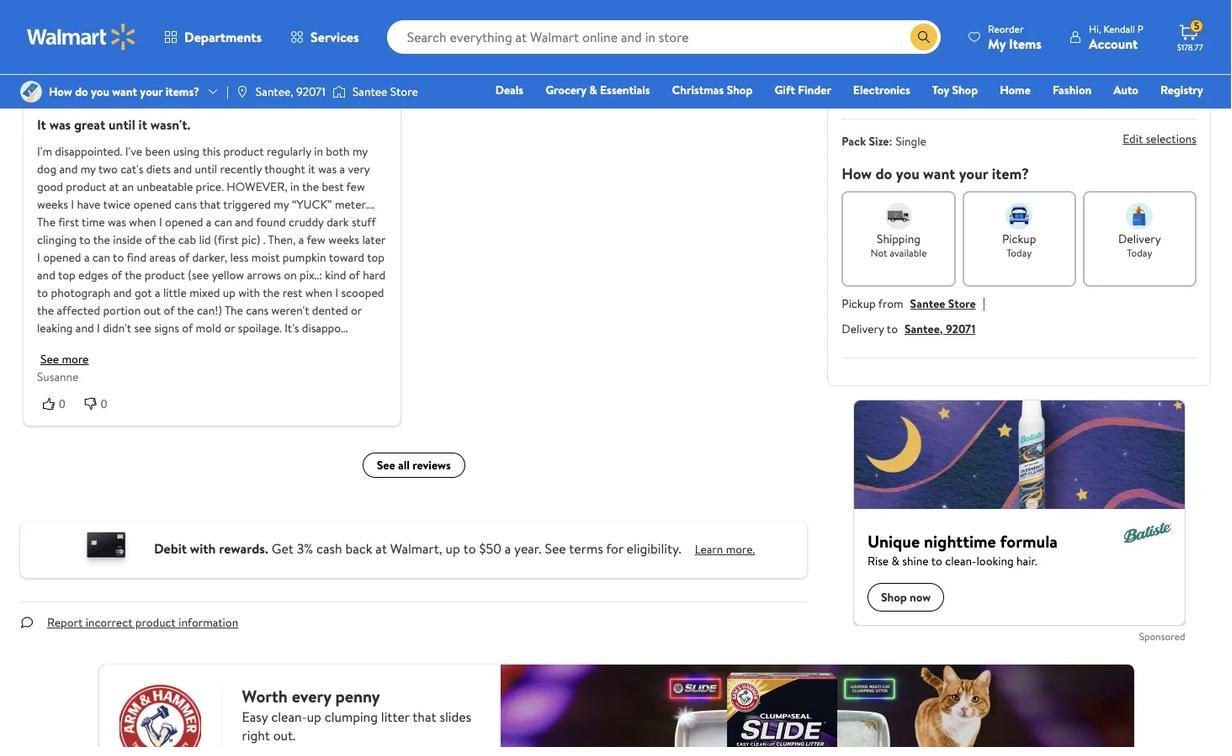 Task type: describe. For each thing, give the bounding box(es) containing it.
not
[[871, 246, 888, 260]]

hi,
[[1089, 21, 1102, 36]]

twice
[[103, 196, 131, 213]]

1 vertical spatial or
[[224, 320, 235, 337]]

0 vertical spatial or
[[351, 302, 362, 319]]

1 vertical spatial weeks
[[328, 232, 360, 248]]

pickup today
[[1003, 231, 1037, 260]]

and down 'triggered'
[[235, 214, 253, 231]]

two
[[98, 161, 118, 178]]

christmas
[[672, 82, 724, 98]]

.
[[263, 232, 266, 248]]

to inside button
[[925, 79, 937, 98]]

0 horizontal spatial top
[[58, 267, 76, 284]]

0 vertical spatial delivery
[[1119, 231, 1162, 248]]

gift
[[775, 82, 795, 98]]

0 vertical spatial |
[[226, 83, 229, 100]]

i up areas
[[159, 214, 162, 231]]

add to cart button
[[842, 72, 1020, 106]]

0 vertical spatial until
[[109, 115, 135, 134]]

0 vertical spatial when
[[867, 42, 890, 56]]

spoilage.
[[238, 320, 282, 337]]

1 vertical spatial with
[[190, 540, 216, 558]]

toy shop link
[[925, 81, 986, 99]]

at inside "i'm disappointed.  i've been using this product regularly in both my dog and my two cat's diets and until recently thought it was a very good product at an unbeatable price.  however, in the best few weeks i have twice opened cans that triggered my "yuck" meter…. the first time was when i opened a can and found cruddy dark stuff clinging to the inside of the cab lid (first pic) .  then, a few weeks later i opened  a can to find areas of darker, less moist pumpkin toward top and top edges of the product (see yellow arrows on pix..:  kind of hard to photograph and got a little mixed up with the rest when i scooped the affected portion out of the can!) the cans weren't dented or leaking and i didn't see  signs of mold or spoilage. it's disappo..."
[[109, 178, 119, 195]]

0 vertical spatial top
[[367, 249, 385, 266]]

a right got
[[155, 285, 160, 301]]

| inside pickup from santee store | delivery to santee, 92071
[[983, 294, 986, 313]]

items?
[[166, 83, 200, 100]]

0 vertical spatial 92071
[[296, 83, 326, 100]]

shop for toy shop
[[952, 82, 978, 98]]

fashion
[[1053, 82, 1092, 98]]

walmart+
[[1154, 105, 1204, 122]]

didn't
[[103, 320, 131, 337]]

price.
[[196, 178, 224, 195]]

$0.64
[[896, 18, 929, 37]]

you for how do you want your item?
[[896, 164, 920, 185]]

auto link
[[1106, 81, 1147, 99]]

until inside "i'm disappointed.  i've been using this product regularly in both my dog and my two cat's diets and until recently thought it was a very good product at an unbeatable price.  however, in the best few weeks i have twice opened cans that triggered my "yuck" meter…. the first time was when i opened a can and found cruddy dark stuff clinging to the inside of the cab lid (first pic) .  then, a few weeks later i opened  a can to find areas of darker, less moist pumpkin toward top and top edges of the product (see yellow arrows on pix..:  kind of hard to photograph and got a little mixed up with the rest when i scooped the affected portion out of the can!) the cans weren't dented or leaking and i didn't see  signs of mold or spoilage. it's disappo..."
[[195, 161, 217, 178]]

all
[[398, 457, 410, 474]]

signs
[[154, 320, 179, 337]]

1 horizontal spatial was
[[108, 214, 126, 231]]

to left find
[[113, 249, 124, 266]]

price
[[842, 42, 865, 56]]

store inside pickup from santee store | delivery to santee, 92071
[[949, 296, 976, 313]]

2 horizontal spatial was
[[318, 161, 337, 178]]

0 vertical spatial weeks
[[37, 196, 68, 213]]

of right out
[[164, 302, 175, 319]]

want for items?
[[112, 83, 137, 100]]

more.
[[726, 541, 756, 558]]

shop for christmas shop
[[727, 82, 753, 98]]

2 vertical spatial opened
[[43, 249, 81, 266]]

using
[[173, 143, 200, 160]]

1 horizontal spatial at
[[376, 540, 387, 558]]

wasn't.
[[150, 115, 190, 134]]

add to cart
[[898, 79, 964, 98]]

very
[[348, 161, 370, 178]]

disappointed.
[[55, 143, 122, 160]]

cash
[[317, 540, 342, 558]]

0 vertical spatial opened
[[133, 196, 172, 213]]

portion
[[103, 302, 141, 319]]

rewards.
[[219, 540, 268, 558]]

0 horizontal spatial the
[[37, 214, 56, 231]]

 image for santee store
[[332, 83, 346, 100]]

one debit card  debit with rewards. get 3% cash back at walmart, up to $50 a year. see terms for eligibility. learn more. element
[[695, 541, 756, 559]]

0 horizontal spatial santee
[[353, 83, 388, 100]]

0 horizontal spatial it
[[139, 115, 147, 134]]

santee store
[[353, 83, 418, 100]]

santee inside pickup from santee store | delivery to santee, 92071
[[911, 296, 946, 313]]

i'm
[[37, 143, 52, 160]]

less
[[230, 249, 249, 266]]

$178.77
[[1178, 41, 1204, 53]]

0 horizontal spatial store
[[390, 83, 418, 100]]

susanne
[[37, 369, 79, 386]]

to inside pickup from santee store | delivery to santee, 92071
[[887, 321, 898, 338]]

first
[[58, 214, 79, 231]]

do for how do you want your items?
[[75, 83, 88, 100]]

and right dog at the top left of the page
[[59, 161, 78, 178]]

1 horizontal spatial can
[[215, 214, 232, 231]]

clinging
[[37, 232, 77, 248]]

a left very
[[340, 161, 345, 178]]

back
[[346, 540, 373, 558]]

i down clinging
[[37, 249, 40, 266]]

0 vertical spatial few
[[346, 178, 365, 195]]

2 vertical spatial see
[[545, 540, 566, 558]]

pix..:
[[300, 267, 322, 284]]

rest
[[283, 285, 303, 301]]

a right '$50'
[[505, 540, 511, 558]]

reorder
[[988, 21, 1024, 36]]

how do you want your items?
[[49, 83, 200, 100]]

a up pumpkin
[[299, 232, 304, 248]]

reorder my items
[[988, 21, 1042, 53]]

walmart,
[[390, 540, 443, 558]]

i've
[[125, 143, 142, 160]]

finder
[[798, 82, 832, 98]]

cruddy
[[289, 214, 324, 231]]

pickup for pickup today
[[1003, 231, 1037, 248]]

dented
[[312, 302, 348, 319]]

triggered
[[223, 196, 271, 213]]

yellow
[[212, 267, 244, 284]]

p
[[1138, 21, 1144, 36]]

electronics link
[[846, 81, 918, 99]]

santee, 92071 button
[[905, 321, 976, 338]]

product inside button
[[135, 615, 176, 632]]

kind
[[325, 267, 346, 284]]

how for how do you want your item?
[[842, 164, 872, 185]]

of right signs
[[182, 320, 193, 337]]

see more button
[[40, 351, 89, 368]]

1 vertical spatial can
[[92, 249, 110, 266]]

thought
[[265, 161, 305, 178]]

registry
[[1161, 82, 1204, 98]]

today for delivery
[[1128, 246, 1153, 260]]

1 vertical spatial in
[[290, 178, 300, 195]]

legal information image
[[970, 42, 983, 55]]

i'm disappointed.  i've been using this product regularly in both my dog and my two cat's diets and until recently thought it was a very good product at an unbeatable price.  however, in the best few weeks i have twice opened cans that triggered my "yuck" meter…. the first time was when i opened a can and found cruddy dark stuff clinging to the inside of the cab lid (first pic) .  then, a few weeks later i opened  a can to find areas of darker, less moist pumpkin toward top and top edges of the product (see yellow arrows on pix..:  kind of hard to photograph and got a little mixed up with the rest when i scooped the affected portion out of the can!) the cans weren't dented or leaking and i didn't see  signs of mold or spoilage. it's disappo...
[[37, 143, 386, 337]]

search icon image
[[918, 30, 931, 44]]

grocery & essentials link
[[538, 81, 658, 99]]

do for how do you want your item?
[[876, 164, 893, 185]]

from
[[879, 296, 904, 313]]

then,
[[268, 232, 296, 248]]

it inside "i'm disappointed.  i've been using this product regularly in both my dog and my two cat's diets and until recently thought it was a very good product at an unbeatable price.  however, in the best few weeks i have twice opened cans that triggered my "yuck" meter…. the first time was when i opened a can and found cruddy dark stuff clinging to the inside of the cab lid (first pic) .  then, a few weeks later i opened  a can to find areas of darker, less moist pumpkin toward top and top edges of the product (see yellow arrows on pix..:  kind of hard to photograph and got a little mixed up with the rest when i scooped the affected portion out of the can!) the cans weren't dented or leaking and i didn't see  signs of mold or spoilage. it's disappo..."
[[308, 161, 315, 178]]

your for item?
[[959, 164, 989, 185]]

hard
[[363, 267, 386, 284]]

see for see all reviews
[[377, 457, 395, 474]]

can!)
[[197, 302, 222, 319]]

one
[[1075, 105, 1100, 122]]

grocery & essentials
[[546, 82, 650, 98]]

0 horizontal spatial debit
[[154, 540, 187, 558]]

edit selections
[[1123, 131, 1197, 148]]

report incorrect product information button
[[34, 603, 252, 644]]

how for how do you want your items?
[[49, 83, 72, 100]]

3%
[[297, 540, 313, 558]]

0 vertical spatial in
[[314, 143, 323, 160]]

learn
[[695, 541, 723, 558]]

up inside "i'm disappointed.  i've been using this product regularly in both my dog and my two cat's diets and until recently thought it was a very good product at an unbeatable price.  however, in the best few weeks i have twice opened cans that triggered my "yuck" meter…. the first time was when i opened a can and found cruddy dark stuff clinging to the inside of the cab lid (first pic) .  then, a few weeks later i opened  a can to find areas of darker, less moist pumpkin toward top and top edges of the product (see yellow arrows on pix..:  kind of hard to photograph and got a little mixed up with the rest when i scooped the affected portion out of the can!) the cans weren't dented or leaking and i didn't see  signs of mold or spoilage. it's disappo..."
[[223, 285, 236, 301]]

edit
[[1123, 131, 1144, 148]]

see for see more
[[40, 351, 59, 368]]

departments
[[184, 28, 262, 46]]

my
[[988, 34, 1006, 53]]

eligibility.
[[627, 540, 682, 558]]

delivery inside pickup from santee store | delivery to santee, 92071
[[842, 321, 885, 338]]

mold
[[196, 320, 221, 337]]

out
[[144, 302, 161, 319]]

photograph
[[51, 285, 111, 301]]

product up recently
[[224, 143, 264, 160]]

see all reviews
[[377, 457, 451, 474]]

affected
[[57, 302, 100, 319]]

1 vertical spatial cans
[[246, 302, 269, 319]]

your for items?
[[140, 83, 163, 100]]

want for item?
[[924, 164, 956, 185]]



Task type: locate. For each thing, give the bounding box(es) containing it.
0 horizontal spatial weeks
[[37, 196, 68, 213]]

see right year.
[[545, 540, 566, 558]]

at left an in the top left of the page
[[109, 178, 119, 195]]

how left verified
[[49, 83, 72, 100]]

0 horizontal spatial my
[[81, 161, 96, 178]]

product up "have"
[[66, 178, 106, 195]]

Search search field
[[387, 20, 941, 54]]

1 horizontal spatial debit
[[1103, 105, 1132, 122]]

cat's
[[121, 161, 143, 178]]

0 vertical spatial want
[[112, 83, 137, 100]]

|
[[226, 83, 229, 100], [983, 294, 986, 313]]

to left cart
[[925, 79, 937, 98]]

the
[[37, 214, 56, 231], [225, 302, 243, 319]]

0 vertical spatial pickup
[[1003, 231, 1037, 248]]

weeks up toward
[[328, 232, 360, 248]]

weeks
[[37, 196, 68, 213], [328, 232, 360, 248]]

1 vertical spatial few
[[307, 232, 326, 248]]

the up the "leaking"
[[37, 302, 54, 319]]

cans left that
[[175, 196, 197, 213]]

1 horizontal spatial until
[[195, 161, 217, 178]]

0 horizontal spatial up
[[223, 285, 236, 301]]

debit inside registry one debit
[[1103, 105, 1132, 122]]

1 horizontal spatial want
[[924, 164, 956, 185]]

1 vertical spatial how
[[842, 164, 872, 185]]

cans up spoilage.
[[246, 302, 269, 319]]

was right it on the left top
[[49, 115, 71, 134]]

0 horizontal spatial few
[[307, 232, 326, 248]]

0 horizontal spatial want
[[112, 83, 137, 100]]

today down intent image for delivery
[[1128, 246, 1153, 260]]

debit
[[1103, 105, 1132, 122], [154, 540, 187, 558]]

can up edges
[[92, 249, 110, 266]]

1 shop from the left
[[727, 82, 753, 98]]

0 horizontal spatial when
[[129, 214, 156, 231]]

shop inside "toy shop" link
[[952, 82, 978, 98]]

in down thought
[[290, 178, 300, 195]]

up
[[223, 285, 236, 301], [446, 540, 460, 558]]

my up found
[[274, 196, 289, 213]]

you for how do you want your items?
[[91, 83, 109, 100]]

0 horizontal spatial santee,
[[256, 83, 294, 100]]

:
[[889, 133, 893, 150]]

inside
[[113, 232, 142, 248]]

to up the "leaking"
[[37, 285, 48, 301]]

how do you want your item?
[[842, 164, 1030, 185]]

in
[[314, 143, 323, 160], [290, 178, 300, 195]]

pickup inside pickup from santee store | delivery to santee, 92071
[[842, 296, 876, 313]]

good
[[37, 178, 63, 195]]

and down using
[[174, 161, 192, 178]]

been
[[145, 143, 170, 160]]

can up (first
[[215, 214, 232, 231]]

2 vertical spatial when
[[305, 285, 333, 301]]

and down clinging
[[37, 267, 55, 284]]

0 horizontal spatial with
[[190, 540, 216, 558]]

1 horizontal spatial do
[[876, 164, 893, 185]]

how down pack
[[842, 164, 872, 185]]

available
[[890, 246, 927, 260]]

verified
[[94, 83, 129, 97]]

 image for santee, 92071
[[236, 85, 249, 98]]

with left rewards.
[[190, 540, 216, 558]]

2 horizontal spatial my
[[353, 143, 368, 160]]

pack size : single
[[842, 133, 927, 150]]

i left "have"
[[71, 196, 74, 213]]

shop right toy
[[952, 82, 978, 98]]

0 vertical spatial it
[[139, 115, 147, 134]]

diets
[[146, 161, 171, 178]]

with down arrows
[[238, 285, 260, 301]]

shop inside christmas shop link
[[727, 82, 753, 98]]

weren't
[[272, 302, 309, 319]]

0 vertical spatial debit
[[1103, 105, 1132, 122]]

today inside delivery today
[[1128, 246, 1153, 260]]

to down from
[[887, 321, 898, 338]]

santee, down santee store button
[[905, 321, 943, 338]]

0 horizontal spatial your
[[140, 83, 163, 100]]

you down single
[[896, 164, 920, 185]]

gift finder link
[[767, 81, 839, 99]]

few up meter….
[[346, 178, 365, 195]]

0 vertical spatial with
[[238, 285, 260, 301]]

0 horizontal spatial  image
[[236, 85, 249, 98]]

product down areas
[[145, 267, 185, 284]]

the down find
[[125, 267, 142, 284]]

0 vertical spatial your
[[140, 83, 163, 100]]

0 horizontal spatial |
[[226, 83, 229, 100]]

see left 'all'
[[377, 457, 395, 474]]

0 vertical spatial the
[[37, 214, 56, 231]]

1 horizontal spatial up
[[446, 540, 460, 558]]

1 horizontal spatial your
[[959, 164, 989, 185]]

1 vertical spatial debit
[[154, 540, 187, 558]]

until up 'i've'
[[109, 115, 135, 134]]

1 vertical spatial santee,
[[905, 321, 943, 338]]

see up susanne
[[40, 351, 59, 368]]

2 vertical spatial was
[[108, 214, 126, 231]]

at right back
[[376, 540, 387, 558]]

areas
[[149, 249, 176, 266]]

today inside pickup today
[[1007, 246, 1032, 260]]

pickup from santee store | delivery to santee, 92071
[[842, 294, 986, 338]]

&
[[590, 82, 598, 98]]

sponsored
[[1140, 630, 1186, 644]]

debit right one debit card image
[[154, 540, 187, 558]]

moist
[[252, 249, 280, 266]]

delivery down intent image for delivery
[[1119, 231, 1162, 248]]

scooped
[[341, 285, 384, 301]]

1 horizontal spatial or
[[351, 302, 362, 319]]

1 vertical spatial 92071
[[946, 321, 976, 338]]

see inside 'link'
[[377, 457, 395, 474]]

see all reviews link
[[363, 453, 465, 479]]

top
[[367, 249, 385, 266], [58, 267, 76, 284]]

debit down auto link
[[1103, 105, 1132, 122]]

was down twice
[[108, 214, 126, 231]]

0 horizontal spatial was
[[49, 115, 71, 134]]

shop
[[727, 82, 753, 98], [952, 82, 978, 98]]

when up inside
[[129, 214, 156, 231]]

santee, 92071
[[256, 83, 326, 100]]

an
[[122, 178, 134, 195]]

2 horizontal spatial when
[[867, 42, 890, 56]]

92071 left the 8/7/2023
[[296, 83, 326, 100]]

up down yellow
[[223, 285, 236, 301]]

0 vertical spatial do
[[75, 83, 88, 100]]

pickup left from
[[842, 296, 876, 313]]

a up edges
[[84, 249, 90, 266]]

(first
[[214, 232, 239, 248]]

christmas shop
[[672, 82, 753, 98]]

0 horizontal spatial until
[[109, 115, 135, 134]]

my down disappointed.
[[81, 161, 96, 178]]

christmas shop link
[[665, 81, 761, 99]]

with inside "i'm disappointed.  i've been using this product regularly in both my dog and my two cat's diets and until recently thought it was a very good product at an unbeatable price.  however, in the best few weeks i have twice opened cans that triggered my "yuck" meter…. the first time was when i opened a can and found cruddy dark stuff clinging to the inside of the cab lid (first pic) .  then, a few weeks later i opened  a can to find areas of darker, less moist pumpkin toward top and top edges of the product (see yellow arrows on pix..:  kind of hard to photograph and got a little mixed up with the rest when i scooped the affected portion out of the can!) the cans weren't dented or leaking and i didn't see  signs of mold or spoilage. it's disappo..."
[[238, 285, 260, 301]]

0 vertical spatial my
[[353, 143, 368, 160]]

1 vertical spatial the
[[225, 302, 243, 319]]

 image left santee, 92071
[[236, 85, 249, 98]]

1 horizontal spatial santee
[[911, 296, 946, 313]]

purchase
[[132, 83, 171, 97]]

it
[[139, 115, 147, 134], [308, 161, 315, 178]]

0 vertical spatial cans
[[175, 196, 197, 213]]

opened up 'cab'
[[165, 214, 203, 231]]

1 horizontal spatial shop
[[952, 82, 978, 98]]

it left wasn't.
[[139, 115, 147, 134]]

0 vertical spatial up
[[223, 285, 236, 301]]

1 horizontal spatial when
[[305, 285, 333, 301]]

Walmart Site-Wide search field
[[387, 20, 941, 54]]

2 vertical spatial my
[[274, 196, 289, 213]]

toy shop
[[933, 82, 978, 98]]

2 today from the left
[[1128, 246, 1153, 260]]

1 horizontal spatial weeks
[[328, 232, 360, 248]]

opened down unbeatable
[[133, 196, 172, 213]]

until up price.
[[195, 161, 217, 178]]

1 horizontal spatial in
[[314, 143, 323, 160]]

year.
[[514, 540, 542, 558]]

pickup for pickup from santee store | delivery to santee, 92071
[[842, 296, 876, 313]]

pickup down intent image for pickup at top right
[[1003, 231, 1037, 248]]

0 horizontal spatial can
[[92, 249, 110, 266]]

weeks down good
[[37, 196, 68, 213]]

my up very
[[353, 143, 368, 160]]

debit with rewards. get 3% cash back at walmart, up to $50 a year. see terms for eligibility.
[[154, 540, 682, 558]]

1 horizontal spatial it
[[308, 161, 315, 178]]

| right items?
[[226, 83, 229, 100]]

darker,
[[192, 249, 227, 266]]

| right santee store button
[[983, 294, 986, 313]]

1 today from the left
[[1007, 246, 1032, 260]]

how
[[49, 83, 72, 100], [842, 164, 872, 185]]

0 horizontal spatial 92071
[[296, 83, 326, 100]]

store
[[390, 83, 418, 100], [949, 296, 976, 313]]

1 horizontal spatial  image
[[332, 83, 346, 100]]

the down arrows
[[263, 285, 280, 301]]

1 horizontal spatial top
[[367, 249, 385, 266]]

0 horizontal spatial pickup
[[842, 296, 876, 313]]

for
[[606, 540, 624, 558]]

santee, up 'regularly'
[[256, 83, 294, 100]]

santee up santee, 92071 button
[[911, 296, 946, 313]]

do left verified
[[75, 83, 88, 100]]

of
[[145, 232, 156, 248], [179, 249, 190, 266], [111, 267, 122, 284], [349, 267, 360, 284], [164, 302, 175, 319], [182, 320, 193, 337]]

arrows
[[247, 267, 281, 284]]

0 horizontal spatial see
[[40, 351, 59, 368]]

fashion link
[[1046, 81, 1100, 99]]

mixed
[[190, 285, 220, 301]]

disappo...
[[302, 320, 348, 337]]

do
[[75, 83, 88, 100], [876, 164, 893, 185]]

 image left the 8/7/2023
[[332, 83, 346, 100]]

of right edges
[[111, 267, 122, 284]]

1 vertical spatial it
[[308, 161, 315, 178]]

of right the kind
[[349, 267, 360, 284]]

1 vertical spatial was
[[318, 161, 337, 178]]

you save $0.64
[[846, 18, 929, 37]]

1 vertical spatial up
[[446, 540, 460, 558]]

to left '$50'
[[464, 540, 476, 558]]

today
[[1007, 246, 1032, 260], [1128, 246, 1153, 260]]

verified purchase
[[94, 83, 171, 97]]

1 vertical spatial want
[[924, 164, 956, 185]]

your left item?
[[959, 164, 989, 185]]

shop right christmas in the top right of the page
[[727, 82, 753, 98]]

1 horizontal spatial today
[[1128, 246, 1153, 260]]

registry one debit
[[1075, 82, 1204, 122]]

top up hard
[[367, 249, 385, 266]]

terms
[[569, 540, 603, 558]]

1 vertical spatial see
[[377, 457, 395, 474]]

8/7/2023
[[347, 84, 387, 98]]

0 vertical spatial can
[[215, 214, 232, 231]]

1 horizontal spatial delivery
[[1119, 231, 1162, 248]]

stuff
[[352, 214, 376, 231]]

intent image for delivery image
[[1127, 203, 1154, 230]]

meter….
[[335, 196, 375, 213]]

great
[[74, 115, 105, 134]]

a
[[340, 161, 345, 178], [206, 214, 212, 231], [299, 232, 304, 248], [84, 249, 90, 266], [155, 285, 160, 301], [505, 540, 511, 558]]

0 vertical spatial was
[[49, 115, 71, 134]]

regularly
[[267, 143, 311, 160]]

save
[[867, 19, 889, 36]]

1 horizontal spatial few
[[346, 178, 365, 195]]

of up areas
[[145, 232, 156, 248]]

1 vertical spatial store
[[949, 296, 976, 313]]

at
[[109, 178, 119, 195], [376, 540, 387, 558]]

the down time
[[93, 232, 110, 248]]

1 horizontal spatial |
[[983, 294, 986, 313]]

the up clinging
[[37, 214, 56, 231]]

edit selections button
[[1123, 131, 1197, 148]]

reviews
[[413, 457, 451, 474]]

gift finder
[[775, 82, 832, 98]]

was up best
[[318, 161, 337, 178]]

report
[[47, 615, 83, 632]]

the down the little
[[177, 302, 194, 319]]

1 vertical spatial at
[[376, 540, 387, 558]]

a down that
[[206, 214, 212, 231]]

your left items?
[[140, 83, 163, 100]]

that
[[200, 196, 221, 213]]

0 horizontal spatial cans
[[175, 196, 197, 213]]

store right the 8/7/2023
[[390, 83, 418, 100]]

size
[[869, 133, 889, 150]]

leaking
[[37, 320, 73, 337]]

toward
[[329, 249, 365, 266]]

registry link
[[1153, 81, 1211, 99]]

it
[[37, 115, 46, 134]]

(see
[[188, 267, 209, 284]]

1 horizontal spatial pickup
[[1003, 231, 1037, 248]]

toy
[[933, 82, 950, 98]]

want up it was great until it wasn't.
[[112, 83, 137, 100]]

92071 down santee store button
[[946, 321, 976, 338]]

0 vertical spatial see
[[40, 351, 59, 368]]

or right mold
[[224, 320, 235, 337]]

1 horizontal spatial see
[[377, 457, 395, 474]]

1 vertical spatial santee
[[911, 296, 946, 313]]

up right walmart,
[[446, 540, 460, 558]]

i left didn't
[[97, 320, 100, 337]]

1 horizontal spatial santee,
[[905, 321, 943, 338]]

item?
[[992, 164, 1030, 185]]

2 horizontal spatial see
[[545, 540, 566, 558]]

information
[[179, 615, 238, 632]]

the up "yuck" at the left top of page
[[302, 178, 319, 195]]

walmart image
[[27, 24, 136, 51]]

one debit card image
[[72, 529, 141, 572]]

0 horizontal spatial do
[[75, 83, 88, 100]]

you up great
[[91, 83, 109, 100]]

the up areas
[[159, 232, 176, 248]]

santee, inside pickup from santee store | delivery to santee, 92071
[[905, 321, 943, 338]]

1 horizontal spatial my
[[274, 196, 289, 213]]

price when purchased online
[[842, 42, 967, 56]]

intent image for shipping image
[[886, 203, 913, 230]]

 image
[[332, 83, 346, 100], [236, 85, 249, 98]]

1 horizontal spatial how
[[842, 164, 872, 185]]

 image
[[20, 81, 42, 103]]

the right can!)
[[225, 302, 243, 319]]

and down affected
[[76, 320, 94, 337]]

little
[[163, 285, 187, 301]]

0 horizontal spatial today
[[1007, 246, 1032, 260]]

92071 inside pickup from santee store | delivery to santee, 92071
[[946, 321, 976, 338]]

delivery today
[[1119, 231, 1162, 260]]

1 vertical spatial opened
[[165, 214, 203, 231]]

and up portion
[[113, 285, 132, 301]]

edges
[[78, 267, 108, 284]]

santee down services
[[353, 83, 388, 100]]

lid
[[199, 232, 211, 248]]

to down time
[[79, 232, 91, 248]]

recently
[[220, 161, 262, 178]]

when down pix..:
[[305, 285, 333, 301]]

1 horizontal spatial 92071
[[946, 321, 976, 338]]

items
[[1009, 34, 1042, 53]]

when down save
[[867, 42, 890, 56]]

or down scooped
[[351, 302, 362, 319]]

see more
[[40, 351, 89, 368]]

0 horizontal spatial delivery
[[842, 321, 885, 338]]

of down 'cab'
[[179, 249, 190, 266]]

it right thought
[[308, 161, 315, 178]]

cab
[[178, 232, 196, 248]]

0 vertical spatial at
[[109, 178, 119, 195]]

my
[[353, 143, 368, 160], [81, 161, 96, 178], [274, 196, 289, 213]]

intent image for pickup image
[[1006, 203, 1033, 230]]

1 vertical spatial my
[[81, 161, 96, 178]]

today for pickup
[[1007, 246, 1032, 260]]

essentials
[[600, 82, 650, 98]]

i down the kind
[[335, 285, 339, 301]]

later
[[362, 232, 386, 248]]

1 vertical spatial when
[[129, 214, 156, 231]]

pack
[[842, 133, 866, 150]]

get
[[272, 540, 294, 558]]

delivery down from
[[842, 321, 885, 338]]

2 shop from the left
[[952, 82, 978, 98]]



Task type: vqa. For each thing, say whether or not it's contained in the screenshot.
top party
no



